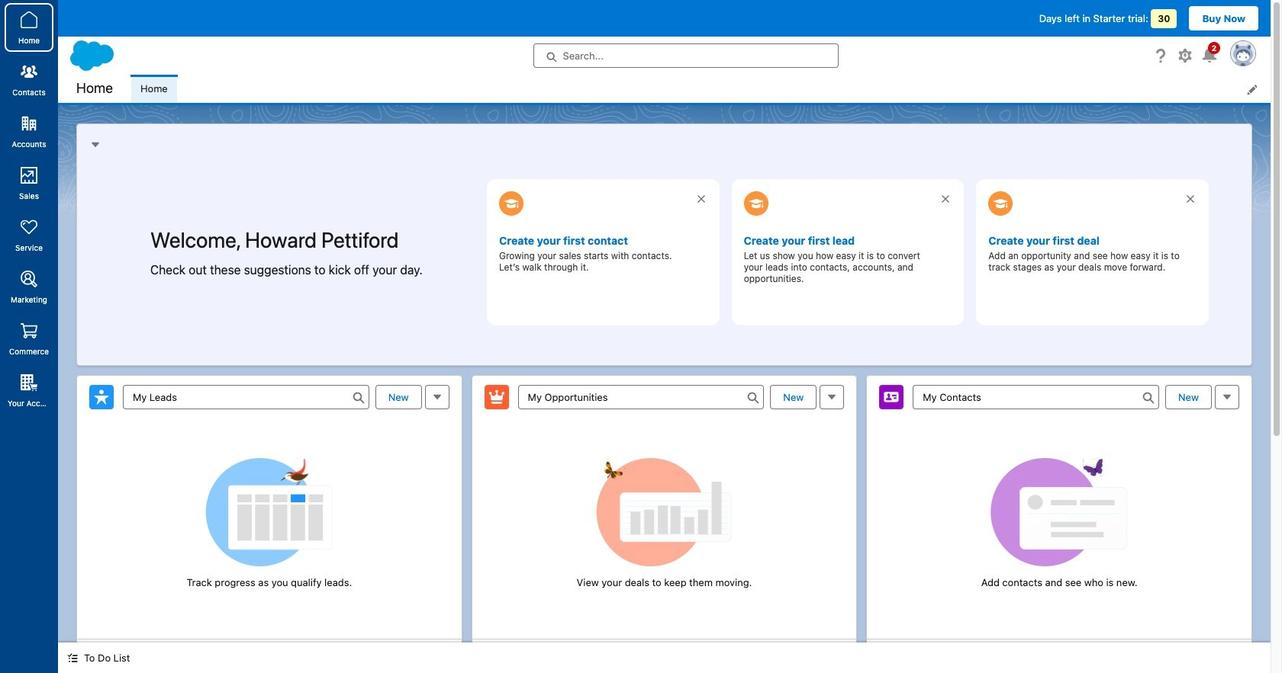 Task type: locate. For each thing, give the bounding box(es) containing it.
0 horizontal spatial select an option text field
[[123, 385, 369, 409]]

list
[[131, 75, 1271, 103]]

Select an Option text field
[[123, 385, 369, 409], [518, 385, 764, 409]]

1 horizontal spatial select an option text field
[[518, 385, 764, 409]]



Task type: describe. For each thing, give the bounding box(es) containing it.
text default image
[[67, 654, 78, 664]]

Select an Option text field
[[913, 385, 1159, 409]]

2 select an option text field from the left
[[518, 385, 764, 409]]

1 select an option text field from the left
[[123, 385, 369, 409]]



Task type: vqa. For each thing, say whether or not it's contained in the screenshot.
the left Select an Option text box
yes



